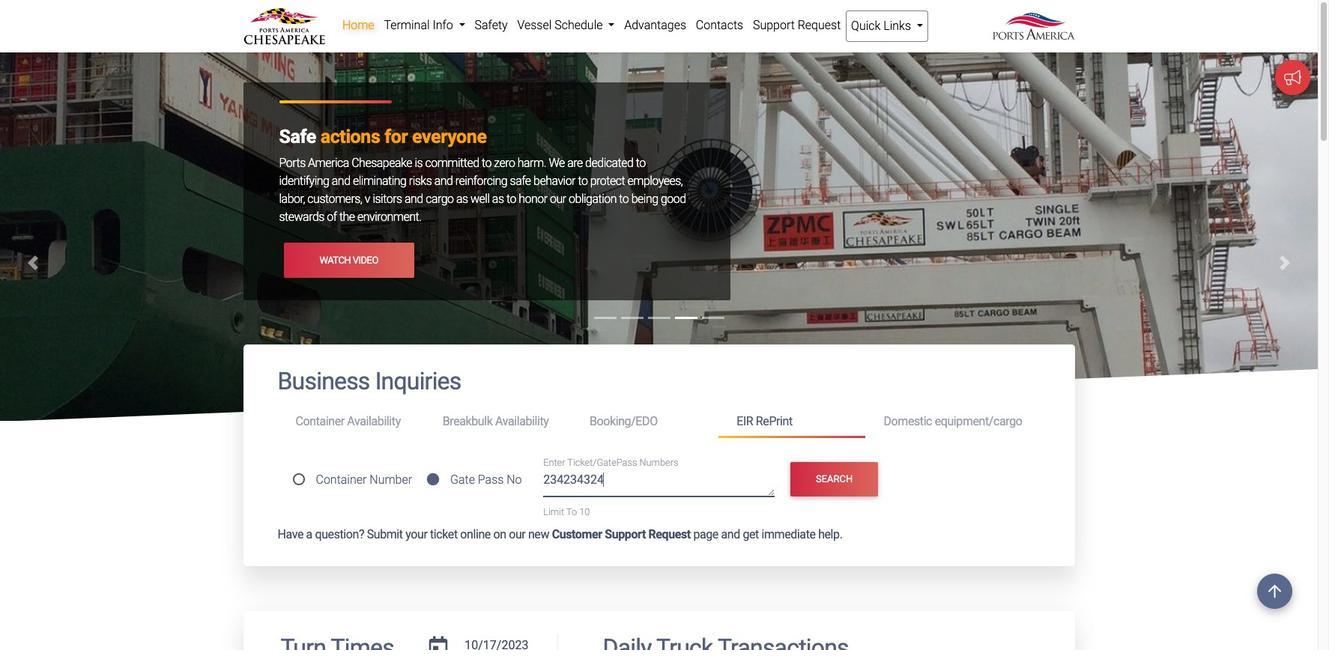 Task type: locate. For each thing, give the bounding box(es) containing it.
as left the well
[[456, 192, 468, 206]]

breakbulk availability link
[[425, 408, 572, 436]]

request
[[798, 18, 841, 32], [649, 527, 691, 542]]

1 vertical spatial support
[[605, 527, 646, 542]]

domestic
[[884, 415, 933, 429]]

dedicated
[[586, 156, 634, 170]]

chesapeake
[[352, 156, 412, 170]]

and left get
[[721, 527, 741, 542]]

1 availability from the left
[[347, 415, 401, 429]]

being
[[632, 192, 659, 206]]

equipment/cargo
[[935, 415, 1023, 429]]

video
[[353, 255, 378, 266]]

good
[[661, 192, 686, 206]]

to left being
[[619, 192, 629, 206]]

0 vertical spatial request
[[798, 18, 841, 32]]

advantages link
[[620, 10, 691, 40]]

support right customer
[[605, 527, 646, 542]]

0 vertical spatial container
[[296, 415, 345, 429]]

1 horizontal spatial support
[[753, 18, 795, 32]]

watch video link
[[284, 243, 414, 278]]

safety
[[475, 18, 508, 32]]

contacts link
[[691, 10, 749, 40]]

0 horizontal spatial our
[[509, 527, 526, 542]]

have a question? submit your ticket online on our new customer support request page and get immediate help.
[[278, 527, 843, 542]]

environment.
[[358, 210, 422, 224]]

on
[[494, 527, 506, 542]]

reprint
[[756, 415, 793, 429]]

immediate
[[762, 527, 816, 542]]

well
[[471, 192, 490, 206]]

domestic equipment/cargo
[[884, 415, 1023, 429]]

inquiries
[[375, 368, 461, 396]]

container inside container availability link
[[296, 415, 345, 429]]

1 horizontal spatial availability
[[495, 415, 549, 429]]

safe
[[510, 174, 531, 188]]

zero
[[494, 156, 515, 170]]

new
[[528, 527, 550, 542]]

to down safe
[[507, 192, 516, 206]]

1 as from the left
[[456, 192, 468, 206]]

risks
[[409, 174, 432, 188]]

vessel schedule
[[518, 18, 606, 32]]

v
[[365, 192, 370, 206]]

breakbulk
[[443, 415, 493, 429]]

ticket/gatepass
[[568, 457, 637, 468]]

is
[[415, 156, 423, 170]]

eliminating
[[353, 174, 407, 188]]

1 horizontal spatial request
[[798, 18, 841, 32]]

get
[[743, 527, 759, 542]]

customers,
[[308, 192, 362, 206]]

availability up enter
[[495, 415, 549, 429]]

our down behavior
[[550, 192, 566, 206]]

request left quick
[[798, 18, 841, 32]]

our right on
[[509, 527, 526, 542]]

1 horizontal spatial as
[[492, 192, 504, 206]]

availability down business inquiries
[[347, 415, 401, 429]]

isitors
[[373, 192, 402, 206]]

availability for breakbulk availability
[[495, 415, 549, 429]]

labor,
[[279, 192, 305, 206]]

business inquiries main content
[[232, 345, 1087, 651]]

container
[[296, 415, 345, 429], [316, 473, 367, 487]]

watch
[[320, 255, 351, 266]]

safety image
[[0, 53, 1319, 622]]

reinforcing
[[456, 174, 508, 188]]

0 horizontal spatial support
[[605, 527, 646, 542]]

limit
[[544, 507, 565, 518]]

and
[[332, 174, 350, 188], [435, 174, 453, 188], [405, 192, 423, 206], [721, 527, 741, 542]]

schedule
[[555, 18, 603, 32]]

pass
[[478, 473, 504, 487]]

1 vertical spatial container
[[316, 473, 367, 487]]

customer support request link
[[552, 527, 691, 542]]

container left number
[[316, 473, 367, 487]]

None text field
[[459, 634, 534, 651]]

0 horizontal spatial as
[[456, 192, 468, 206]]

availability
[[347, 415, 401, 429], [495, 415, 549, 429]]

0 horizontal spatial request
[[649, 527, 691, 542]]

1 vertical spatial our
[[509, 527, 526, 542]]

and inside business inquiries main content
[[721, 527, 741, 542]]

0 horizontal spatial availability
[[347, 415, 401, 429]]

10
[[580, 507, 590, 518]]

number
[[370, 473, 412, 487]]

our inside ports america chesapeake is committed to zero harm. we are dedicated to identifying and                         eliminating risks and reinforcing safe behavior to protect employees, labor, customers, v                         isitors and cargo as well as to honor our obligation to being good stewards of the environment.
[[550, 192, 566, 206]]

vessel
[[518, 18, 552, 32]]

and up "cargo"
[[435, 174, 453, 188]]

quick
[[852, 19, 881, 33]]

are
[[568, 156, 583, 170]]

quick links link
[[846, 10, 929, 42]]

0 vertical spatial our
[[550, 192, 566, 206]]

as right the well
[[492, 192, 504, 206]]

support right contacts in the right top of the page
[[753, 18, 795, 32]]

support
[[753, 18, 795, 32], [605, 527, 646, 542]]

search
[[816, 474, 853, 485]]

america
[[308, 156, 349, 170]]

online
[[461, 527, 491, 542]]

everyone
[[412, 126, 487, 148]]

eir reprint
[[737, 415, 793, 429]]

Enter Ticket/GatePass Numbers text field
[[544, 472, 775, 497]]

1 vertical spatial request
[[649, 527, 691, 542]]

2 availability from the left
[[495, 415, 549, 429]]

1 horizontal spatial our
[[550, 192, 566, 206]]

eir reprint link
[[719, 408, 866, 438]]

container availability
[[296, 415, 401, 429]]

container down business
[[296, 415, 345, 429]]

ticket
[[430, 527, 458, 542]]

info
[[433, 18, 453, 32]]

page
[[694, 527, 719, 542]]

request left the page
[[649, 527, 691, 542]]

to
[[482, 156, 492, 170], [636, 156, 646, 170], [578, 174, 588, 188], [507, 192, 516, 206], [619, 192, 629, 206]]

as
[[456, 192, 468, 206], [492, 192, 504, 206]]



Task type: vqa. For each thing, say whether or not it's contained in the screenshot.
camera icon
no



Task type: describe. For each thing, give the bounding box(es) containing it.
to up employees,
[[636, 156, 646, 170]]

container for container availability
[[296, 415, 345, 429]]

our inside business inquiries main content
[[509, 527, 526, 542]]

domestic equipment/cargo link
[[866, 408, 1041, 436]]

cargo
[[426, 192, 454, 206]]

booking/edo link
[[572, 408, 719, 436]]

eir
[[737, 415, 754, 429]]

have
[[278, 527, 304, 542]]

business inquiries
[[278, 368, 461, 396]]

gate
[[451, 473, 475, 487]]

customer
[[552, 527, 602, 542]]

business
[[278, 368, 370, 396]]

to down are
[[578, 174, 588, 188]]

submit
[[367, 527, 403, 542]]

help.
[[819, 527, 843, 542]]

for
[[385, 126, 408, 148]]

no
[[507, 473, 522, 487]]

ports
[[279, 156, 306, 170]]

advantages
[[625, 18, 687, 32]]

your
[[406, 527, 428, 542]]

home link
[[338, 10, 379, 40]]

availability for container availability
[[347, 415, 401, 429]]

contacts
[[696, 18, 744, 32]]

safe actions for everyone
[[279, 126, 487, 148]]

terminal
[[384, 18, 430, 32]]

container number
[[316, 473, 412, 487]]

support inside business inquiries main content
[[605, 527, 646, 542]]

support request
[[753, 18, 841, 32]]

harm.
[[518, 156, 546, 170]]

and down risks
[[405, 192, 423, 206]]

terminal info link
[[379, 10, 470, 40]]

honor
[[519, 192, 548, 206]]

enter ticket/gatepass numbers
[[544, 457, 679, 468]]

watch video
[[320, 255, 378, 266]]

safe
[[279, 126, 316, 148]]

breakbulk availability
[[443, 415, 549, 429]]

question?
[[315, 527, 364, 542]]

committed
[[425, 156, 479, 170]]

request inside business inquiries main content
[[649, 527, 691, 542]]

calendar day image
[[429, 637, 448, 651]]

0 vertical spatial support
[[753, 18, 795, 32]]

terminal info
[[384, 18, 456, 32]]

ports america chesapeake is committed to zero harm. we are dedicated to identifying and                         eliminating risks and reinforcing safe behavior to protect employees, labor, customers, v                         isitors and cargo as well as to honor our obligation to being good stewards of the environment.
[[279, 156, 686, 224]]

safety link
[[470, 10, 513, 40]]

enter
[[544, 457, 566, 468]]

to left zero
[[482, 156, 492, 170]]

protect
[[590, 174, 625, 188]]

to
[[567, 507, 577, 518]]

and up customers,
[[332, 174, 350, 188]]

gate pass no
[[451, 473, 522, 487]]

we
[[549, 156, 565, 170]]

stewards
[[279, 210, 324, 224]]

container for container number
[[316, 473, 367, 487]]

limit to 10
[[544, 507, 590, 518]]

container availability link
[[278, 408, 425, 436]]

obligation
[[569, 192, 617, 206]]

actions
[[321, 126, 380, 148]]

go to top image
[[1258, 574, 1293, 609]]

employees,
[[628, 174, 683, 188]]

behavior
[[534, 174, 576, 188]]

quick links
[[852, 19, 914, 33]]

a
[[306, 527, 313, 542]]

vessel schedule link
[[513, 10, 620, 40]]

of
[[327, 210, 337, 224]]

support request link
[[749, 10, 846, 40]]

2 as from the left
[[492, 192, 504, 206]]

numbers
[[640, 457, 679, 468]]

identifying
[[279, 174, 329, 188]]

links
[[884, 19, 912, 33]]

home
[[342, 18, 375, 32]]

the
[[340, 210, 355, 224]]

search button
[[791, 462, 879, 497]]



